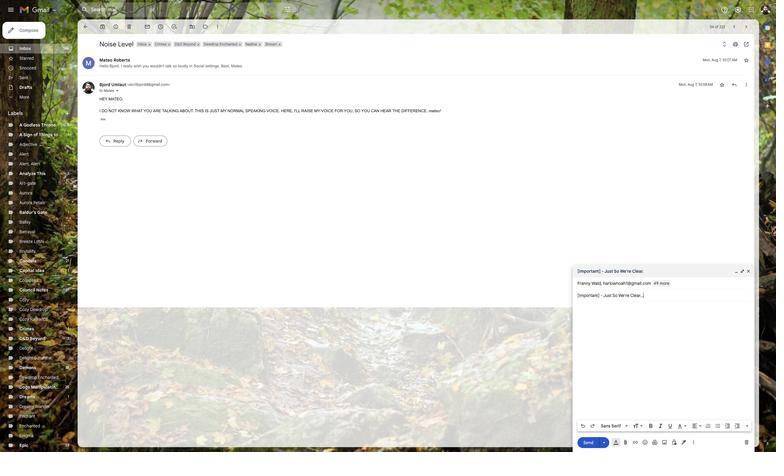Task type: describe. For each thing, give the bounding box(es) containing it.
in
[[190, 64, 193, 68]]

nadine button
[[245, 42, 258, 47]]

know
[[118, 109, 130, 113]]

attach files image
[[623, 439, 629, 446]]

clear.
[[633, 269, 645, 274]]

mateo!
[[429, 109, 441, 113]]

capital
[[19, 268, 34, 273]]

21 for candela
[[66, 259, 69, 263]]

franny
[[578, 281, 591, 286]]

capital idea link
[[19, 268, 44, 273]]

sicritbjordd@gmail.com
[[129, 82, 168, 87]]

talking
[[162, 109, 179, 113]]

forward link
[[134, 136, 168, 146]]

adjective
[[19, 142, 37, 147]]

delight sunshine link
[[19, 355, 52, 361]]

umlaut
[[111, 82, 126, 87]]

move to image
[[189, 24, 195, 30]]

enchant
[[19, 414, 35, 419]]

more image
[[215, 24, 221, 30]]

hear
[[381, 109, 392, 113]]

54 of 222
[[711, 24, 726, 29]]

gate
[[27, 181, 36, 186]]

brutality link
[[19, 249, 36, 254]]

not starred image for mon, aug 7, 10:58 am
[[720, 82, 726, 88]]

normal
[[228, 109, 245, 113]]

epic link
[[19, 443, 28, 448]]

more options image
[[693, 439, 696, 446]]

newer image
[[732, 24, 738, 30]]

analyze this link
[[19, 171, 46, 176]]

labels
[[8, 110, 23, 117]]

of inside the labels navigation
[[34, 132, 38, 137]]

harlownoah1@gmail.com
[[604, 281, 652, 286]]

d&d beyond button
[[174, 42, 197, 47]]

aurora for aurora link
[[19, 190, 32, 196]]

minimize image
[[735, 269, 740, 274]]

just
[[210, 109, 220, 113]]

7, for 10:58 am
[[696, 82, 698, 87]]

throne
[[41, 122, 56, 128]]

2 my from the left
[[315, 109, 320, 113]]

breeze lush link
[[19, 239, 43, 244]]

to mateo
[[100, 88, 114, 93]]

d&d for d&d beyond button
[[175, 42, 183, 46]]

insert files using drive image
[[653, 439, 659, 446]]

beyond for d&d beyond button
[[183, 42, 196, 46]]

1 for capital idea
[[68, 268, 69, 273]]

snoozed link
[[19, 65, 36, 71]]

mon, aug 7, 10:07 am
[[704, 58, 738, 62]]

undo ‪(⌘z)‬ image
[[581, 423, 587, 429]]

settings image
[[735, 6, 742, 13]]

wish
[[134, 64, 142, 68]]

bjord umlaut cell
[[100, 82, 170, 87]]

epic
[[19, 443, 28, 448]]

mon, for mon, aug 7, 10:58 am
[[680, 82, 688, 87]]

speaking
[[246, 109, 266, 113]]

list containing mateo roberts
[[78, 51, 750, 152]]

hello
[[100, 64, 109, 68]]

inbox button
[[137, 42, 148, 47]]

2 you from the left
[[362, 109, 370, 113]]

1 for baldur's gate
[[68, 210, 69, 215]]

2 vertical spatial mateo
[[104, 88, 114, 93]]

insert emoji ‪(⌘⇧2)‬ image
[[643, 439, 649, 446]]

14
[[66, 327, 69, 331]]

1 you from the left
[[144, 109, 152, 113]]

[important] - just so we're clear. dialog
[[573, 265, 755, 452]]

dewdrop for the "dewdrop enchanted" button
[[204, 42, 219, 46]]

more formatting options image
[[745, 423, 751, 429]]

can
[[371, 109, 380, 113]]

show details image
[[115, 89, 119, 93]]

inbox link
[[19, 46, 31, 51]]

alert, alert
[[19, 161, 40, 167]]

cozy for cozy dewdrop
[[19, 307, 29, 312]]

drafts
[[19, 85, 32, 90]]

sent
[[19, 75, 28, 80]]

inbox for inbox button
[[138, 42, 147, 46]]

more send options image
[[602, 440, 608, 446]]

-
[[602, 269, 604, 274]]

1 for analyze this
[[68, 171, 69, 176]]

Subject field
[[578, 293, 751, 299]]

art-gate link
[[19, 181, 36, 186]]

settings.
[[206, 64, 220, 68]]

ballsy
[[19, 219, 31, 225]]

best,
[[221, 64, 230, 68]]

3
[[67, 336, 69, 341]]

sent link
[[19, 75, 28, 80]]

aug for 10:58 am
[[689, 82, 695, 87]]

a for a sign of things to come
[[19, 132, 22, 137]]

council notes link
[[19, 287, 48, 293]]

main menu image
[[7, 6, 15, 13]]

Message Body text field
[[578, 305, 751, 419]]

dogs
[[19, 385, 30, 390]]

demons link
[[19, 365, 36, 371]]

underline ‪(⌘u)‬ image
[[668, 423, 674, 429]]

dewdrop for dewdrop enchanted link
[[19, 375, 37, 380]]

to inside "list"
[[100, 88, 103, 93]]

council
[[19, 287, 35, 293]]

crimes link
[[19, 326, 34, 332]]

report spam image
[[113, 24, 119, 30]]

come
[[59, 132, 71, 137]]

starred link
[[19, 56, 34, 61]]

baldur's
[[19, 210, 36, 215]]

do
[[102, 109, 108, 113]]

brutality
[[19, 249, 36, 254]]

so
[[173, 64, 177, 68]]

0 vertical spatial mateo
[[100, 57, 113, 63]]

toggle confidential mode image
[[672, 439, 678, 446]]

hello bjord, i really wish you wouldn't talk so loudly in social settings. best, mateo
[[100, 64, 242, 68]]

bjord umlaut < sicritbjordd@gmail.com >
[[100, 82, 170, 87]]

crimes for crimes link
[[19, 326, 34, 332]]

4
[[67, 123, 69, 127]]

back to inbox image
[[83, 24, 89, 30]]

baldur's gate link
[[19, 210, 47, 215]]

inbox for inbox link
[[19, 46, 31, 51]]

close image
[[747, 269, 752, 274]]

delight for delight link
[[19, 346, 33, 351]]

formatting options toolbar
[[578, 421, 752, 432]]

betrayal
[[19, 229, 35, 235]]

>
[[168, 82, 170, 87]]

1 vertical spatial mateo
[[231, 64, 242, 68]]

breeze lush
[[19, 239, 43, 244]]

1 for dreams
[[68, 395, 69, 399]]

25
[[65, 385, 69, 389]]

betrayal link
[[19, 229, 35, 235]]

enchanted for dewdrop enchanted link
[[38, 375, 59, 380]]

analyze this
[[19, 171, 46, 176]]

wouldn't
[[150, 64, 165, 68]]

enigma
[[19, 433, 34, 439]]

d&d beyond link
[[19, 336, 46, 341]]

cozy radiance link
[[19, 317, 48, 322]]

54
[[711, 24, 715, 29]]



Task type: vqa. For each thing, say whether or not it's contained in the screenshot.
All
no



Task type: locate. For each thing, give the bounding box(es) containing it.
starred
[[19, 56, 34, 61]]

numbered list ‪(⌘⇧7)‬ image
[[706, 423, 712, 429]]

d&d beyond inside the labels navigation
[[19, 336, 46, 341]]

delight down d&d beyond link
[[19, 346, 33, 351]]

1 horizontal spatial you
[[362, 109, 370, 113]]

we're
[[621, 269, 632, 274]]

to
[[100, 88, 103, 93], [54, 132, 58, 137]]

1 horizontal spatial 7,
[[720, 58, 722, 62]]

1 horizontal spatial d&d
[[175, 42, 183, 46]]

beyond inside the labels navigation
[[30, 336, 46, 341]]

1 vertical spatial aug
[[689, 82, 695, 87]]

dewdrop enchanted inside the labels navigation
[[19, 375, 59, 380]]

1 right this
[[68, 171, 69, 176]]

1 horizontal spatial aug
[[713, 58, 719, 62]]

a left godless at the left top of page
[[19, 122, 22, 128]]

aurora for aurora petals
[[19, 200, 32, 205]]

dewdrop enchanted up dogs manipulating time
[[19, 375, 59, 380]]

this
[[37, 171, 46, 176]]

the
[[393, 109, 401, 113]]

to left come
[[54, 132, 58, 137]]

2 21 from the top
[[66, 288, 69, 292]]

0 vertical spatial beyond
[[183, 42, 196, 46]]

dewdrop inside button
[[204, 42, 219, 46]]

0 vertical spatial delight
[[19, 346, 33, 351]]

1 horizontal spatial of
[[716, 24, 719, 29]]

enchanted inside button
[[220, 42, 238, 46]]

to inside the labels navigation
[[54, 132, 58, 137]]

d&d beyond for d&d beyond button
[[175, 42, 196, 46]]

to down bjord
[[100, 88, 103, 93]]

dewdrop enchanted for the "dewdrop enchanted" button
[[204, 42, 238, 46]]

2 a from the top
[[19, 132, 22, 137]]

0 vertical spatial 7,
[[720, 58, 722, 62]]

not starred checkbox right 10:07 am
[[744, 57, 750, 63]]

loudly
[[178, 64, 188, 68]]

1 vertical spatial mon,
[[680, 82, 688, 87]]

not starred image right 10:58 am
[[720, 82, 726, 88]]

you left are
[[144, 109, 152, 113]]

archive image
[[100, 24, 106, 30]]

0 horizontal spatial d&d
[[19, 336, 29, 341]]

1 vertical spatial 7,
[[696, 82, 698, 87]]

indent more ‪(⌘])‬ image
[[735, 423, 741, 429]]

talk
[[166, 64, 172, 68]]

not starred image right 10:07 am
[[744, 57, 750, 63]]

dewdrop enchanted inside button
[[204, 42, 238, 46]]

inbox up starred "link"
[[19, 46, 31, 51]]

0 horizontal spatial dewdrop enchanted
[[19, 375, 59, 380]]

gmail image
[[19, 4, 53, 16]]

older image
[[744, 24, 750, 30]]

0 vertical spatial dewdrop enchanted
[[204, 42, 238, 46]]

cozy up crimes link
[[19, 317, 29, 322]]

are
[[153, 109, 161, 113]]

Search mail text field
[[91, 7, 267, 13]]

delete image
[[126, 24, 132, 30]]

1 horizontal spatial crimes
[[155, 42, 167, 46]]

reply link
[[100, 136, 131, 146]]

1 vertical spatial not starred checkbox
[[720, 82, 726, 88]]

1 vertical spatial not starred image
[[720, 82, 726, 88]]

mon, aug 7, 10:07 am cell
[[704, 57, 738, 63]]

delight for delight sunshine
[[19, 355, 33, 361]]

alert, alert link
[[19, 161, 40, 167]]

1 horizontal spatial inbox
[[138, 42, 147, 46]]

collapse link
[[19, 278, 36, 283]]

my right just
[[221, 109, 227, 113]]

not starred checkbox for 10:07 am
[[744, 57, 750, 63]]

dewdrop enchanted for dewdrop enchanted link
[[19, 375, 59, 380]]

enchanted down enchant link
[[19, 423, 40, 429]]

dreamy wander
[[19, 404, 50, 409]]

cozy radiance
[[19, 317, 48, 322]]

0 horizontal spatial not starred image
[[720, 82, 726, 88]]

list
[[78, 51, 750, 152]]

art-
[[19, 181, 27, 186]]

d&d beyond down crimes link
[[19, 336, 46, 341]]

bold ‪(⌘b)‬ image
[[649, 423, 655, 429]]

1 down 4
[[68, 132, 69, 137]]

beyond inside button
[[183, 42, 196, 46]]

d&d beyond down move to icon
[[175, 42, 196, 46]]

labels heading
[[8, 110, 64, 117]]

show trimmed content image
[[100, 118, 107, 121]]

i do not know what you are talking about. this is just my normal speaking voice. here, i'll raise my voice for you, so you can hear the difference. mateo!
[[100, 109, 441, 113]]

dewdrop down the demons link
[[19, 375, 37, 380]]

7, left 10:07 am
[[720, 58, 722, 62]]

tab list
[[760, 19, 777, 430]]

0 horizontal spatial of
[[34, 132, 38, 137]]

1 vertical spatial dewdrop
[[30, 307, 48, 312]]

wander
[[35, 404, 50, 409]]

1 horizontal spatial d&d beyond
[[175, 42, 196, 46]]

0 horizontal spatial d&d beyond
[[19, 336, 46, 341]]

dreamy wander link
[[19, 404, 50, 409]]

1 horizontal spatial my
[[315, 109, 320, 113]]

notes
[[36, 287, 48, 293]]

snooze image
[[158, 24, 164, 30]]

mon, for mon, aug 7, 10:07 am
[[704, 58, 712, 62]]

1 a from the top
[[19, 122, 22, 128]]

crimes for crimes button
[[155, 42, 167, 46]]

of right sign
[[34, 132, 38, 137]]

ballsy link
[[19, 219, 31, 225]]

not starred checkbox for 10:58 am
[[720, 82, 726, 88]]

a for a godless throne
[[19, 122, 22, 128]]

inbox inside button
[[138, 42, 147, 46]]

1 vertical spatial crimes
[[19, 326, 34, 332]]

1 cozy from the top
[[19, 297, 29, 303]]

labels navigation
[[0, 19, 78, 452]]

enchanted down more image
[[220, 42, 238, 46]]

cozy for cozy 'link'
[[19, 297, 29, 303]]

add to tasks image
[[171, 24, 177, 30]]

alert
[[19, 151, 29, 157], [31, 161, 40, 167]]

<
[[127, 82, 129, 87]]

1
[[68, 132, 69, 137], [68, 171, 69, 176], [68, 210, 69, 215], [68, 268, 69, 273], [68, 395, 69, 399]]

mon, left 10:07 am
[[704, 58, 712, 62]]

difference.
[[402, 109, 428, 113]]

lush
[[34, 239, 43, 244]]

analyze
[[19, 171, 36, 176]]

hey mateo,
[[100, 97, 124, 101]]

forward
[[146, 138, 162, 144]]

mateo down bjord
[[104, 88, 114, 93]]

compose button
[[2, 22, 46, 39]]

send
[[584, 440, 594, 445]]

inbox inside the labels navigation
[[19, 46, 31, 51]]

d&d up delight link
[[19, 336, 29, 341]]

mateo
[[100, 57, 113, 63], [231, 64, 242, 68], [104, 88, 114, 93]]

mateo right best,
[[231, 64, 242, 68]]

0 vertical spatial enchanted
[[220, 42, 238, 46]]

i down roberts
[[121, 64, 122, 68]]

0 vertical spatial d&d beyond
[[175, 42, 196, 46]]

alert,
[[19, 161, 30, 167]]

d&d inside the labels navigation
[[19, 336, 29, 341]]

2 vertical spatial dewdrop
[[19, 375, 37, 380]]

labels image
[[203, 24, 209, 30]]

you right so
[[362, 109, 370, 113]]

sans
[[602, 423, 611, 429]]

breeze
[[19, 239, 33, 244]]

not starred image for mon, aug 7, 10:07 am
[[744, 57, 750, 63]]

1 right gate
[[68, 210, 69, 215]]

0 vertical spatial aug
[[713, 58, 719, 62]]

capital idea
[[19, 268, 44, 273]]

0 horizontal spatial my
[[221, 109, 227, 113]]

so
[[615, 269, 620, 274]]

1 down "25"
[[68, 395, 69, 399]]

cozy dewdrop link
[[19, 307, 48, 312]]

you
[[143, 64, 149, 68]]

[important]
[[578, 269, 601, 274]]

1 vertical spatial aurora
[[19, 200, 32, 205]]

insert signature image
[[682, 439, 688, 446]]

0 vertical spatial a
[[19, 122, 22, 128]]

aug left 10:58 am
[[689, 82, 695, 87]]

2 cozy from the top
[[19, 307, 29, 312]]

0 vertical spatial not starred checkbox
[[744, 57, 750, 63]]

inbox right level at left
[[138, 42, 147, 46]]

0 vertical spatial not starred image
[[744, 57, 750, 63]]

social
[[194, 64, 204, 68]]

0 vertical spatial 21
[[66, 259, 69, 263]]

0 vertical spatial crimes
[[155, 42, 167, 46]]

0 vertical spatial mon,
[[704, 58, 712, 62]]

insert photo image
[[662, 439, 668, 446]]

10:07 am
[[723, 58, 738, 62]]

0 vertical spatial aurora
[[19, 190, 32, 196]]

enchanted for the "dewdrop enchanted" button
[[220, 42, 238, 46]]

enchanted link
[[19, 423, 40, 429]]

crimes down snooze icon
[[155, 42, 167, 46]]

0 vertical spatial i
[[121, 64, 122, 68]]

3 cozy from the top
[[19, 317, 29, 322]]

1 horizontal spatial dewdrop enchanted
[[204, 42, 238, 46]]

1 21 from the top
[[66, 259, 69, 263]]

0 horizontal spatial to
[[54, 132, 58, 137]]

1 vertical spatial i
[[100, 109, 101, 113]]

manipulating
[[31, 385, 58, 390]]

dewdrop enchanted down more image
[[204, 42, 238, 46]]

0 horizontal spatial mon,
[[680, 82, 688, 87]]

indent less ‪(⌘[)‬ image
[[725, 423, 731, 429]]

snoozed
[[19, 65, 36, 71]]

0 horizontal spatial you
[[144, 109, 152, 113]]

0 vertical spatial to
[[100, 88, 103, 93]]

beyond down crimes link
[[30, 336, 46, 341]]

my right raise
[[315, 109, 320, 113]]

alert up analyze this
[[31, 161, 40, 167]]

0 vertical spatial alert
[[19, 151, 29, 157]]

None search field
[[78, 2, 296, 17]]

1 horizontal spatial not starred image
[[744, 57, 750, 63]]

3 1 from the top
[[68, 210, 69, 215]]

of right 54
[[716, 24, 719, 29]]

noise
[[100, 40, 117, 48]]

cozy down cozy 'link'
[[19, 307, 29, 312]]

1 aurora from the top
[[19, 190, 32, 196]]

d&d beyond inside button
[[175, 42, 196, 46]]

alert up alert,
[[19, 151, 29, 157]]

so
[[355, 109, 361, 113]]

1 vertical spatial alert
[[31, 161, 40, 167]]

aug left 10:07 am
[[713, 58, 719, 62]]

1 vertical spatial cozy
[[19, 307, 29, 312]]

a left sign
[[19, 132, 22, 137]]

bulleted list ‪(⌘⇧8)‬ image
[[716, 423, 722, 429]]

you
[[144, 109, 152, 113], [362, 109, 370, 113]]

0 horizontal spatial crimes
[[19, 326, 34, 332]]

5 1 from the top
[[68, 395, 69, 399]]

0 horizontal spatial aug
[[689, 82, 695, 87]]

about.
[[180, 109, 194, 113]]

1 vertical spatial enchanted
[[38, 375, 59, 380]]

d&d beyond for d&d beyond link
[[19, 336, 46, 341]]

beyond for d&d beyond link
[[30, 336, 46, 341]]

level
[[118, 40, 134, 48]]

2 aurora from the top
[[19, 200, 32, 205]]

beyond down move to icon
[[183, 42, 196, 46]]

i
[[121, 64, 122, 68], [100, 109, 101, 113]]

dogs manipulating time
[[19, 385, 69, 390]]

1 right 'idea'
[[68, 268, 69, 273]]

1 horizontal spatial alert
[[31, 161, 40, 167]]

1 horizontal spatial not starred checkbox
[[744, 57, 750, 63]]

enchanted up manipulating
[[38, 375, 59, 380]]

2 delight from the top
[[19, 355, 33, 361]]

delight sunshine
[[19, 355, 52, 361]]

aurora link
[[19, 190, 32, 196]]

1 horizontal spatial beyond
[[183, 42, 196, 46]]

not starred checkbox right 10:58 am
[[720, 82, 726, 88]]

demons
[[19, 365, 36, 371]]

crimes up d&d beyond link
[[19, 326, 34, 332]]

insert link ‪(⌘k)‬ image
[[633, 439, 639, 446]]

0 horizontal spatial beyond
[[30, 336, 46, 341]]

7, left 10:58 am
[[696, 82, 698, 87]]

aurora down aurora link
[[19, 200, 32, 205]]

0 horizontal spatial 7,
[[696, 82, 698, 87]]

2 vertical spatial enchanted
[[19, 423, 40, 429]]

cozy link
[[19, 297, 29, 303]]

pop out image
[[741, 269, 746, 274]]

1 vertical spatial d&d
[[19, 336, 29, 341]]

aug for 10:07 am
[[713, 58, 719, 62]]

a godless throne link
[[19, 122, 56, 128]]

mateo up hello
[[100, 57, 113, 63]]

2 vertical spatial cozy
[[19, 317, 29, 322]]

discard draft ‪(⌘⇧d)‬ image
[[744, 439, 751, 446]]

candela link
[[19, 258, 37, 264]]

0 vertical spatial cozy
[[19, 297, 29, 303]]

nadine
[[246, 42, 257, 46]]

baldur's gate
[[19, 210, 47, 215]]

1 vertical spatial delight
[[19, 355, 33, 361]]

0 vertical spatial d&d
[[175, 42, 183, 46]]

,
[[602, 281, 603, 286]]

0 horizontal spatial not starred checkbox
[[720, 82, 726, 88]]

21 for council notes
[[66, 288, 69, 292]]

7
[[67, 85, 69, 90]]

cozy down council
[[19, 297, 29, 303]]

dewdrop up radiance
[[30, 307, 48, 312]]

1 vertical spatial to
[[54, 132, 58, 137]]

inbox
[[138, 42, 147, 46], [19, 46, 31, 51]]

1 for a sign of things to come
[[68, 132, 69, 137]]

mon, aug 7, 10:58 am cell
[[680, 82, 714, 88]]

1 delight from the top
[[19, 346, 33, 351]]

1 my from the left
[[221, 109, 227, 113]]

support image
[[722, 6, 729, 13]]

aurora petals
[[19, 200, 45, 205]]

mon, left 10:58 am
[[680, 82, 688, 87]]

4 1 from the top
[[68, 268, 69, 273]]

voice
[[322, 109, 334, 113]]

crimes inside button
[[155, 42, 167, 46]]

sunshine
[[34, 355, 52, 361]]

1 horizontal spatial i
[[121, 64, 122, 68]]

1 vertical spatial of
[[34, 132, 38, 137]]

1 horizontal spatial to
[[100, 88, 103, 93]]

1 vertical spatial d&d beyond
[[19, 336, 46, 341]]

gate
[[37, 210, 47, 215]]

0 horizontal spatial inbox
[[19, 46, 31, 51]]

1 1 from the top
[[68, 132, 69, 137]]

d&d for d&d beyond link
[[19, 336, 29, 341]]

0 horizontal spatial i
[[100, 109, 101, 113]]

aug
[[713, 58, 719, 62], [689, 82, 695, 87]]

i left the do
[[100, 109, 101, 113]]

mark as unread image
[[144, 24, 151, 30]]

redo ‪(⌘y)‬ image
[[590, 423, 596, 429]]

mateo roberts
[[100, 57, 130, 63]]

hey
[[100, 97, 108, 101]]

2 1 from the top
[[68, 171, 69, 176]]

d&d down add to tasks icon
[[175, 42, 183, 46]]

dewdrop down labels image
[[204, 42, 219, 46]]

dewdrop enchanted button
[[203, 42, 238, 47]]

noise level
[[100, 40, 134, 48]]

not starred image
[[744, 57, 750, 63], [720, 82, 726, 88]]

1 vertical spatial dewdrop enchanted
[[19, 375, 59, 380]]

sans serif option
[[600, 423, 625, 429]]

d&d inside d&d beyond button
[[175, 42, 183, 46]]

delight link
[[19, 346, 33, 351]]

send button
[[578, 437, 600, 448]]

cozy for cozy radiance
[[19, 317, 29, 322]]

search mail image
[[80, 4, 90, 15]]

1 vertical spatial beyond
[[30, 336, 46, 341]]

1 vertical spatial a
[[19, 132, 22, 137]]

candela
[[19, 258, 37, 264]]

0 vertical spatial of
[[716, 24, 719, 29]]

aurora down art-gate at the left top of the page
[[19, 190, 32, 196]]

delight down delight link
[[19, 355, 33, 361]]

1 vertical spatial 21
[[66, 288, 69, 292]]

1 horizontal spatial mon,
[[704, 58, 712, 62]]

Not starred checkbox
[[744, 57, 750, 63], [720, 82, 726, 88]]

italic ‪(⌘i)‬ image
[[658, 423, 664, 429]]

crimes
[[155, 42, 167, 46], [19, 326, 34, 332]]

crimes inside the labels navigation
[[19, 326, 34, 332]]

7, for 10:07 am
[[720, 58, 722, 62]]

time
[[59, 385, 69, 390]]

0 horizontal spatial alert
[[19, 151, 29, 157]]

advanced search options image
[[282, 3, 294, 15]]

0 vertical spatial dewdrop
[[204, 42, 219, 46]]



